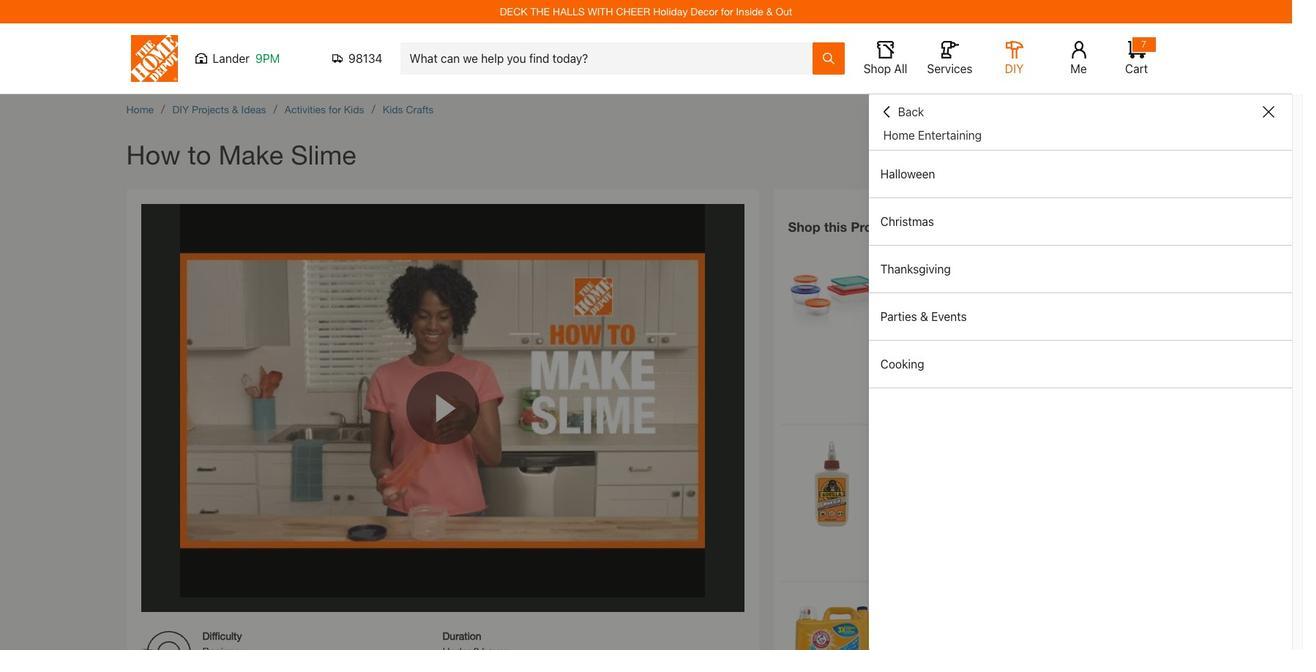 Task type: locate. For each thing, give the bounding box(es) containing it.
for right activities
[[329, 103, 341, 116]]

back button
[[881, 105, 924, 119]]

5
[[912, 350, 916, 359]]

home for home entertaining
[[883, 129, 915, 142]]

home for home link
[[126, 103, 154, 116]]

bakeware
[[931, 267, 976, 280]]

0 vertical spatial for
[[721, 5, 733, 18]]

0 vertical spatial diy
[[1005, 62, 1024, 75]]

with
[[997, 267, 1016, 280]]

2 vertical spatial &
[[920, 310, 928, 324]]

per
[[918, 350, 930, 359]]

diy projects & ideas link
[[172, 103, 266, 116]]

kids right activities
[[344, 103, 364, 116]]

0 horizontal spatial shop
[[788, 219, 821, 235]]

1 horizontal spatial &
[[766, 5, 773, 18]]

0 vertical spatial shop
[[864, 62, 891, 75]]

the home depot logo image
[[131, 35, 178, 82]]

& left events
[[920, 310, 928, 324]]

decor
[[691, 5, 718, 18]]

home
[[126, 103, 154, 116], [883, 129, 915, 142]]

set
[[979, 267, 994, 280]]

all
[[894, 62, 907, 75]]

0 horizontal spatial for
[[329, 103, 341, 116]]

project
[[851, 219, 896, 235]]

diy left projects
[[172, 103, 189, 116]]

1 horizontal spatial kids
[[383, 103, 403, 116]]

0 horizontal spatial kids
[[344, 103, 364, 116]]

menu
[[869, 151, 1292, 389]]

diy button
[[991, 41, 1038, 76]]

holiday
[[653, 5, 688, 18]]

piece
[[998, 252, 1024, 264]]

back
[[898, 105, 924, 119]]

home down back button
[[883, 129, 915, 142]]

shop
[[864, 62, 891, 75], [788, 219, 821, 235]]

&
[[766, 5, 773, 18], [232, 103, 238, 116], [920, 310, 928, 324]]

0 horizontal spatial home
[[126, 103, 154, 116]]

What can we help you find today? search field
[[410, 43, 812, 74]]

kids
[[344, 103, 364, 116], [383, 103, 403, 116]]

activities for kids
[[285, 103, 364, 116]]

colored
[[892, 283, 928, 295]]

services
[[927, 62, 973, 75]]

1 vertical spatial &
[[232, 103, 238, 116]]

activities
[[285, 103, 326, 116]]

2 kids from the left
[[383, 103, 403, 116]]

diy
[[1005, 62, 1024, 75], [172, 103, 189, 116]]

activities for kids link
[[285, 103, 364, 116]]

diy right services
[[1005, 62, 1024, 75]]

1 vertical spatial home
[[883, 129, 915, 142]]

deck the halls with cheer holiday decor for inside & out link
[[500, 5, 792, 18]]

(
[[953, 304, 955, 313]]

1 horizontal spatial shop
[[864, 62, 891, 75]]

& left out
[[766, 5, 773, 18]]

christmas
[[881, 215, 934, 228]]

1 vertical spatial diy
[[172, 103, 189, 116]]

for
[[721, 5, 733, 18], [329, 103, 341, 116]]

4 fl. oz. wood glue/epoxy image
[[788, 440, 877, 529]]

projects
[[192, 103, 229, 116]]

0 vertical spatial &
[[766, 5, 773, 18]]

diy inside "button"
[[1005, 62, 1024, 75]]

glass
[[1027, 252, 1053, 264]]

diy for diy
[[1005, 62, 1024, 75]]

shop left all
[[864, 62, 891, 75]]

1 horizontal spatial diy
[[1005, 62, 1024, 75]]

kids left crafts
[[383, 103, 403, 116]]

pyrex
[[892, 252, 919, 264]]

1 vertical spatial shop
[[788, 219, 821, 235]]

1 horizontal spatial home
[[883, 129, 915, 142]]

& left ideas
[[232, 103, 238, 116]]

to
[[188, 139, 211, 171]]

thanksgiving
[[881, 263, 951, 276]]

for left inside
[[721, 5, 733, 18]]

simply store 10 piece glass storage bakeware set with assorted colored lids
[[892, 252, 1060, 295]]

parties
[[881, 310, 917, 324]]

1 vertical spatial for
[[329, 103, 341, 116]]

shop inside button
[[864, 62, 891, 75]]

1 kids from the left
[[344, 103, 364, 116]]

0 vertical spatial home
[[126, 103, 154, 116]]

inside
[[736, 5, 763, 18]]

ideas
[[241, 103, 266, 116]]

166.5 fl. oz. plus oxiclean fresh scent liquid laundry detergent, 128 loads image
[[788, 598, 877, 651]]

shop left this in the top of the page
[[788, 219, 821, 235]]

0 horizontal spatial diy
[[172, 103, 189, 116]]

me button
[[1055, 41, 1102, 76]]

home up "how"
[[126, 103, 154, 116]]

crafts
[[406, 103, 434, 116]]

difficulty
[[202, 630, 242, 642]]

drawer close image
[[1263, 106, 1275, 118]]

with
[[588, 5, 613, 18]]

halloween
[[881, 168, 935, 181]]

20
[[897, 326, 916, 346]]

lander 9pm
[[213, 52, 280, 65]]

2 horizontal spatial &
[[920, 310, 928, 324]]

assorted
[[1019, 267, 1060, 280]]



Task type: describe. For each thing, give the bounding box(es) containing it.
home entertaining
[[883, 129, 982, 142]]

order
[[932, 350, 951, 359]]

christmas link
[[869, 198, 1292, 245]]

menu containing halloween
[[869, 151, 1292, 389]]

& inside menu
[[920, 310, 928, 324]]

parties & events link
[[869, 294, 1292, 340]]

cart 7
[[1125, 39, 1148, 75]]

the
[[530, 5, 550, 18]]

store
[[957, 252, 981, 264]]

make
[[219, 139, 283, 171]]

diy projects & ideas
[[172, 103, 266, 116]]

me
[[1071, 62, 1087, 75]]

slime
[[291, 139, 356, 171]]

simply
[[923, 252, 954, 264]]

7
[[1141, 39, 1146, 50]]

10
[[984, 252, 996, 264]]

thanksgiving link
[[869, 246, 1292, 293]]

shop this project
[[788, 219, 896, 235]]

98134
[[348, 52, 383, 65]]

0 horizontal spatial &
[[232, 103, 238, 116]]

diy for diy projects & ideas
[[172, 103, 189, 116]]

feedback link image
[[1283, 247, 1303, 327]]

deck
[[500, 5, 528, 18]]

cart
[[1125, 62, 1148, 75]]

1 horizontal spatial for
[[721, 5, 733, 18]]

kids crafts link
[[383, 103, 434, 116]]

how
[[126, 139, 180, 171]]

cooking
[[881, 358, 924, 371]]

thumbnail image
[[141, 204, 744, 598]]

shop for shop all
[[864, 62, 891, 75]]

shop all
[[864, 62, 907, 75]]

parties & events
[[881, 310, 967, 324]]

storage
[[892, 267, 928, 280]]

9pm
[[255, 52, 280, 65]]

20 limit 5 per order
[[892, 326, 951, 359]]

deck the halls with cheer holiday decor for inside & out
[[500, 5, 792, 18]]

out
[[776, 5, 792, 18]]

halloween link
[[869, 151, 1292, 198]]

lids
[[931, 283, 950, 295]]

simply store 10 piece glass storage bakeware set with assorted colored lids image
[[788, 250, 877, 339]]

cooking link
[[869, 341, 1292, 388]]

98134 button
[[332, 51, 383, 66]]

events
[[931, 310, 967, 324]]

limit
[[892, 350, 909, 359]]

cheer
[[616, 5, 650, 18]]

entertaining
[[918, 129, 982, 142]]

services button
[[927, 41, 973, 76]]

how to make slime
[[126, 139, 356, 171]]

lander
[[213, 52, 250, 65]]

duration
[[443, 630, 482, 642]]

this
[[824, 219, 847, 235]]

shop for shop this project
[[788, 219, 821, 235]]

shop all button
[[862, 41, 909, 76]]

( 134
[[953, 304, 968, 313]]

home link
[[126, 103, 154, 116]]

134
[[955, 304, 968, 313]]

kids crafts
[[383, 103, 434, 116]]

halls
[[553, 5, 585, 18]]



Task type: vqa. For each thing, say whether or not it's contained in the screenshot.
Diy inside the button
yes



